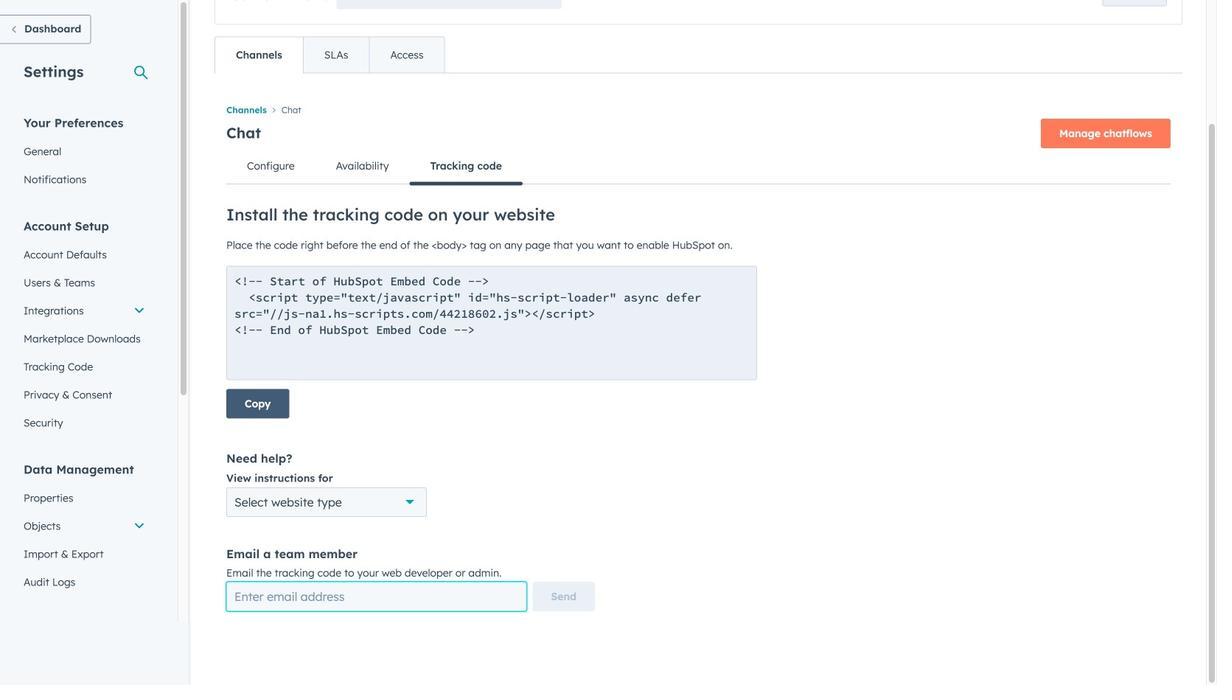 Task type: vqa. For each thing, say whether or not it's contained in the screenshot.
SALES link
no



Task type: describe. For each thing, give the bounding box(es) containing it.
2 navigation from the top
[[226, 148, 1171, 185]]

your preferences element
[[15, 115, 154, 194]]

Enter email address text field
[[226, 582, 527, 611]]



Task type: locate. For each thing, give the bounding box(es) containing it.
tab list
[[215, 37, 445, 73]]

tab panel
[[215, 73, 1183, 623]]

banner
[[226, 114, 1171, 148]]

navigation
[[226, 100, 1171, 119], [226, 148, 1171, 185]]

data management element
[[15, 461, 154, 596]]

account setup element
[[15, 218, 154, 437]]

1 navigation from the top
[[226, 100, 1171, 119]]

1 vertical spatial navigation
[[226, 148, 1171, 185]]

0 vertical spatial navigation
[[226, 100, 1171, 119]]



